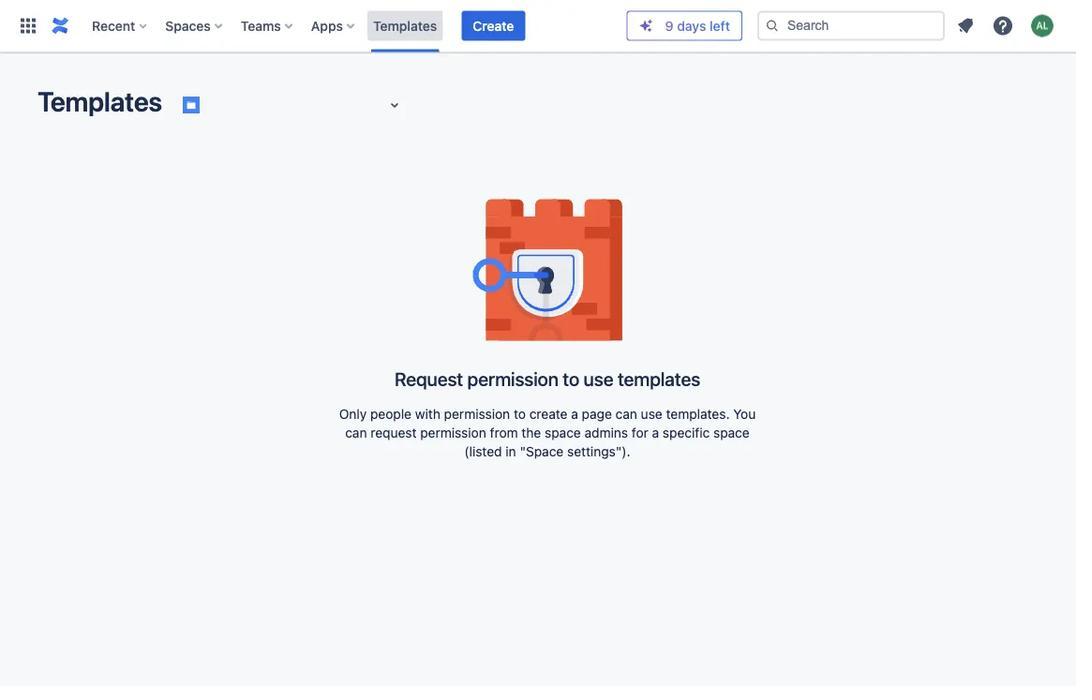 Task type: vqa. For each thing, say whether or not it's contained in the screenshot.
9
yes



Task type: describe. For each thing, give the bounding box(es) containing it.
1 horizontal spatial a
[[652, 425, 659, 441]]

0 vertical spatial permission
[[468, 368, 559, 390]]

from
[[490, 425, 518, 441]]

search image
[[765, 18, 780, 33]]

0 vertical spatial a
[[571, 407, 578, 422]]

0 vertical spatial can
[[616, 407, 638, 422]]

use inside only people with permission to create a page can use templates. you can request permission from the space admins for a specific space (listed in "space settings").
[[641, 407, 663, 422]]

1 vertical spatial can
[[345, 425, 367, 441]]

1 space from the left
[[545, 425, 581, 441]]

the
[[522, 425, 541, 441]]

specific
[[663, 425, 710, 441]]

only people with permission to create a page can use templates. you can request permission from the space admins for a specific space (listed in "space settings").
[[339, 407, 756, 460]]

with
[[415, 407, 441, 422]]

0 vertical spatial use
[[584, 368, 614, 390]]

request permission to use templates
[[395, 368, 701, 390]]

people
[[370, 407, 412, 422]]

to inside only people with permission to create a page can use templates. you can request permission from the space admins for a specific space (listed in "space settings").
[[514, 407, 526, 422]]

templates inside global element
[[373, 18, 437, 33]]

in
[[506, 444, 516, 460]]

apps button
[[306, 11, 362, 41]]

days
[[677, 18, 706, 33]]

Search field
[[758, 11, 945, 41]]

confluence image
[[49, 15, 71, 37]]

create
[[473, 18, 514, 33]]

2 vertical spatial permission
[[420, 425, 487, 441]]

global element
[[11, 0, 627, 52]]

create
[[530, 407, 568, 422]]

settings").
[[567, 444, 631, 460]]

confluence image
[[49, 15, 71, 37]]

templates
[[618, 368, 701, 390]]

recent
[[92, 18, 135, 33]]

admins
[[585, 425, 628, 441]]

for
[[632, 425, 649, 441]]

banner containing recent
[[0, 0, 1077, 53]]



Task type: locate. For each thing, give the bounding box(es) containing it.
spaces button
[[160, 11, 230, 41]]

use up page
[[584, 368, 614, 390]]

only
[[339, 407, 367, 422]]

appswitcher icon image
[[17, 15, 39, 37]]

(listed
[[465, 444, 502, 460]]

1 horizontal spatial use
[[641, 407, 663, 422]]

0 vertical spatial templates
[[373, 18, 437, 33]]

0 vertical spatial to
[[563, 368, 580, 390]]

permission
[[468, 368, 559, 390], [444, 407, 510, 422], [420, 425, 487, 441]]

1 horizontal spatial to
[[563, 368, 580, 390]]

0 horizontal spatial templates
[[38, 85, 162, 117]]

request
[[371, 425, 417, 441]]

1 horizontal spatial can
[[616, 407, 638, 422]]

space down create
[[545, 425, 581, 441]]

1 horizontal spatial templates
[[373, 18, 437, 33]]

page
[[582, 407, 612, 422]]

templates link
[[368, 11, 443, 41]]

"space
[[520, 444, 564, 460]]

1 vertical spatial use
[[641, 407, 663, 422]]

None text field
[[180, 96, 184, 114]]

1 vertical spatial to
[[514, 407, 526, 422]]

help icon image
[[992, 15, 1015, 37]]

to
[[563, 368, 580, 390], [514, 407, 526, 422]]

permission up from
[[444, 407, 510, 422]]

left
[[710, 18, 731, 33]]

templates down recent
[[38, 85, 162, 117]]

permission down with
[[420, 425, 487, 441]]

apps
[[311, 18, 343, 33]]

to up the
[[514, 407, 526, 422]]

2 space from the left
[[714, 425, 750, 441]]

use
[[584, 368, 614, 390], [641, 407, 663, 422]]

9 days left
[[665, 18, 731, 33]]

create link
[[462, 11, 526, 41]]

a left page
[[571, 407, 578, 422]]

templates right apps popup button
[[373, 18, 437, 33]]

recent button
[[86, 11, 154, 41]]

to up create
[[563, 368, 580, 390]]

1 vertical spatial permission
[[444, 407, 510, 422]]

teams
[[241, 18, 281, 33]]

0 horizontal spatial space
[[545, 425, 581, 441]]

a
[[571, 407, 578, 422], [652, 425, 659, 441]]

premium icon image
[[639, 18, 654, 33]]

open image
[[383, 94, 406, 116]]

permission up create
[[468, 368, 559, 390]]

0 horizontal spatial to
[[514, 407, 526, 422]]

templates
[[373, 18, 437, 33], [38, 85, 162, 117]]

a right for
[[652, 425, 659, 441]]

1 vertical spatial a
[[652, 425, 659, 441]]

0 horizontal spatial use
[[584, 368, 614, 390]]

your profile and preferences image
[[1032, 15, 1054, 37]]

space
[[545, 425, 581, 441], [714, 425, 750, 441]]

0 horizontal spatial can
[[345, 425, 367, 441]]

space down you
[[714, 425, 750, 441]]

teams button
[[235, 11, 300, 41]]

9 days left button
[[628, 12, 742, 40]]

can down only
[[345, 425, 367, 441]]

request
[[395, 368, 463, 390]]

can up for
[[616, 407, 638, 422]]

can
[[616, 407, 638, 422], [345, 425, 367, 441]]

use up for
[[641, 407, 663, 422]]

notification icon image
[[955, 15, 977, 37]]

you
[[734, 407, 756, 422]]

1 horizontal spatial space
[[714, 425, 750, 441]]

9
[[665, 18, 674, 33]]

0 horizontal spatial a
[[571, 407, 578, 422]]

1 vertical spatial templates
[[38, 85, 162, 117]]

banner
[[0, 0, 1077, 53]]

spaces
[[165, 18, 211, 33]]

templates.
[[666, 407, 730, 422]]



